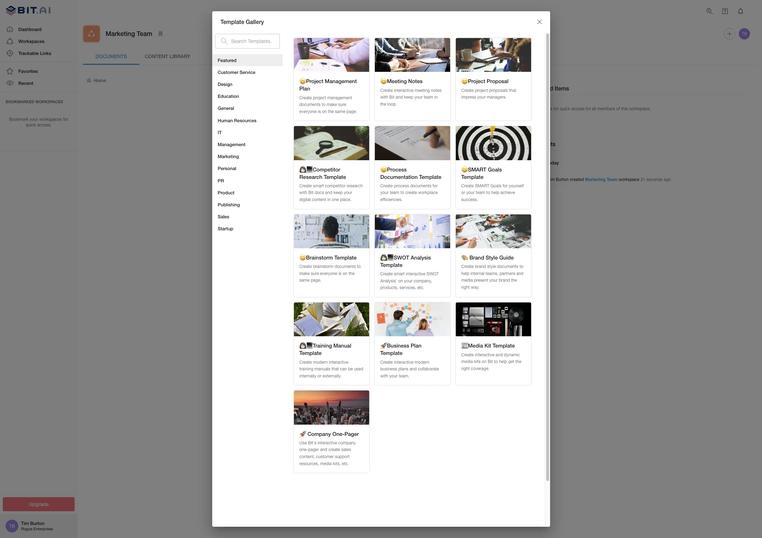 Task type: locate. For each thing, give the bounding box(es) containing it.
help inside create interactive and dynamic media kits on bit to help get the right coverage.
[[499, 359, 507, 364]]

right inside create interactive and dynamic media kits on bit to help get the right coverage.
[[462, 366, 470, 371]]

create for 📰media kit template
[[462, 352, 474, 357]]

for
[[554, 106, 559, 111], [586, 106, 591, 111], [63, 117, 68, 122], [433, 183, 438, 188], [503, 183, 508, 188]]

1 horizontal spatial brand
[[499, 278, 510, 283]]

create inside create brand style documents to help internal teams, partners and media present your brand the right way.
[[462, 264, 474, 269]]

0 horizontal spatial etc.
[[342, 461, 349, 466]]

1 vertical spatial help
[[462, 271, 470, 276]]

interactive
[[394, 88, 414, 93], [406, 272, 426, 277], [475, 352, 495, 357], [329, 360, 349, 365], [394, 360, 414, 365], [318, 441, 337, 446]]

create for 🎨 brand style guide
[[462, 264, 474, 269]]

0 horizontal spatial smart
[[313, 183, 324, 188]]

1 vertical spatial media
[[462, 359, 473, 364]]

documents link
[[83, 48, 139, 65]]

kits,
[[333, 461, 341, 466]]

bookmark image
[[156, 30, 165, 38]]

template up 'dynamic' on the right bottom of the page
[[493, 342, 515, 349]]

to
[[322, 102, 326, 107], [401, 190, 404, 195], [487, 190, 491, 195], [366, 250, 370, 256], [387, 250, 391, 256], [301, 257, 306, 263], [357, 264, 361, 269], [520, 264, 524, 269], [494, 359, 498, 364]]

0 vertical spatial marketing
[[106, 30, 135, 37]]

template
[[221, 18, 244, 25], [324, 174, 346, 180], [419, 174, 442, 180], [462, 174, 484, 180], [335, 254, 357, 261], [381, 262, 403, 268], [493, 342, 515, 349], [300, 350, 322, 356], [381, 350, 403, 356]]

template inside 👩🏻💻competitor research template
[[324, 174, 346, 180]]

bit inside create smart competitor research with bit docs and keep your digital content in one place.
[[309, 190, 314, 195]]

sure inside create project management documents to make sure everyone is on the same page.
[[338, 102, 347, 107]]

1 vertical spatial keep
[[334, 190, 343, 195]]

😀meeting notes image
[[375, 38, 450, 72]]

team.
[[399, 374, 410, 379]]

help
[[492, 190, 500, 195], [462, 271, 470, 276], [499, 359, 507, 364]]

create for 👩🏻💻competitor research template
[[300, 183, 312, 188]]

1 vertical spatial workspace.
[[316, 257, 342, 263]]

and up loop.
[[396, 95, 403, 100]]

and right plans
[[410, 367, 417, 372]]

all
[[592, 106, 597, 111]]

your inside create smart interactive swot analysis' on your company, products, services, etc.
[[404, 279, 413, 283]]

create interactive meeting notes with bit and keep your team in the loop.
[[381, 88, 442, 107]]

create new
[[492, 77, 519, 83]]

0 horizontal spatial is
[[318, 109, 321, 114]]

create for documentation
[[406, 190, 417, 195]]

media left kits
[[462, 359, 473, 364]]

0 horizontal spatial keep
[[334, 190, 343, 195]]

0 vertical spatial make
[[327, 102, 337, 107]]

interactive down 🚀 company one-pager
[[318, 441, 337, 446]]

tab list containing documents
[[83, 48, 752, 65]]

plan right 🚀business
[[411, 342, 422, 349]]

bit up coverage. on the right of page
[[488, 359, 493, 364]]

tim
[[548, 177, 555, 182], [21, 521, 29, 526]]

project
[[475, 88, 488, 93], [313, 95, 326, 100]]

etc. inside create smart interactive swot analysis' on your company, products, services, etc.
[[418, 285, 425, 290]]

brand down partners
[[499, 278, 510, 283]]

1 vertical spatial management
[[218, 142, 246, 147]]

0 horizontal spatial plan
[[300, 85, 310, 92]]

favorites
[[18, 68, 38, 74]]

0 vertical spatial management
[[325, 78, 357, 84]]

one
[[332, 197, 339, 202]]

1 vertical spatial team
[[607, 177, 618, 182]]

create down the 📰media
[[462, 352, 474, 357]]

that inside "create project proposals that impress your managers."
[[509, 88, 517, 93]]

collaborate
[[418, 367, 439, 372]]

1 horizontal spatial marketing
[[218, 154, 239, 159]]

1 horizontal spatial that
[[509, 88, 517, 93]]

0 horizontal spatial sure
[[311, 271, 319, 276]]

pager
[[345, 431, 359, 437]]

tb button
[[738, 27, 752, 41]]

smart up analysis'
[[394, 272, 405, 277]]

1 horizontal spatial workspace.
[[630, 106, 651, 111]]

interactive up plans
[[394, 360, 414, 365]]

😀project up create project management documents to make sure everyone is on the same page.
[[300, 78, 324, 84]]

create up analysis'
[[381, 272, 393, 277]]

create for 😀project proposal
[[462, 88, 474, 93]]

0 horizontal spatial 😀project
[[300, 78, 324, 84]]

1 vertical spatial with
[[300, 190, 307, 195]]

used
[[354, 367, 364, 372]]

template for 👩🏻💻swot analysis template
[[381, 262, 403, 268]]

tim for enterprises
[[21, 521, 29, 526]]

marketing inside marketing button
[[218, 154, 239, 159]]

coverage.
[[471, 366, 490, 371]]

to inside the create smart goals for yourself or your team to help achieve success.
[[487, 190, 491, 195]]

0 horizontal spatial in
[[295, 250, 299, 256]]

😀project for 😀project proposal
[[462, 78, 486, 84]]

page. down "management" at the top
[[347, 109, 357, 114]]

etc. inside use bit's interactive company one-pager and create sales content, customer support resources, media kits, etc.
[[342, 461, 349, 466]]

1 right from the top
[[462, 285, 470, 290]]

customer
[[316, 454, 334, 459]]

0 horizontal spatial workspace.
[[316, 257, 342, 263]]

teams,
[[486, 271, 499, 276]]

1 horizontal spatial tim
[[548, 177, 555, 182]]

1 vertical spatial page.
[[311, 278, 322, 283]]

1 vertical spatial sure
[[311, 271, 319, 276]]

1 vertical spatial bit
[[309, 190, 314, 195]]

your inside "create project proposals that impress your managers."
[[478, 95, 486, 100]]

right inside create brand style documents to help internal teams, partners and media present your brand the right way.
[[462, 285, 470, 290]]

2 😀project from the left
[[462, 78, 486, 84]]

workspace. right of
[[630, 106, 651, 111]]

documentation
[[381, 174, 418, 180]]

team
[[137, 30, 152, 37], [607, 177, 618, 182]]

documents inside create brand style documents to help internal teams, partners and media present your brand the right way.
[[497, 264, 519, 269]]

0 vertical spatial this
[[622, 106, 628, 111]]

template for 🚀business plan template
[[381, 350, 403, 356]]

pin items for quick access for all members of this workspace.
[[535, 106, 651, 111]]

create inside create project management documents to make sure everyone is on the same page.
[[300, 95, 312, 100]]

modern up collaborate
[[415, 360, 430, 365]]

the left loop.
[[381, 102, 387, 107]]

1 horizontal spatial plan
[[411, 342, 422, 349]]

modern inside create interactive modern business plans and collaborate with your team.
[[415, 360, 430, 365]]

items
[[543, 106, 553, 111]]

2 horizontal spatial team
[[476, 190, 486, 195]]

for up workplace
[[433, 183, 438, 188]]

documents up partners
[[497, 264, 519, 269]]

created inside any documents or folders created in this workspace will be visible to you or to anyone added to this workspace.
[[277, 250, 294, 256]]

and right partners
[[517, 271, 524, 276]]

goals up smart
[[488, 166, 502, 172]]

template down 🚀business
[[381, 350, 403, 356]]

same
[[335, 109, 346, 114], [300, 278, 310, 283]]

1 vertical spatial this
[[300, 250, 308, 256]]

create for 😀project management plan
[[300, 95, 312, 100]]

on
[[322, 109, 327, 114], [343, 271, 348, 276], [399, 279, 403, 283], [482, 359, 487, 364]]

template for 👩🏻💻competitor research template
[[324, 174, 346, 180]]

workspaces
[[35, 99, 63, 104]]

quick
[[560, 106, 571, 111], [26, 123, 36, 128]]

company
[[308, 431, 331, 437]]

with down business
[[381, 374, 388, 379]]

documents up workplace
[[411, 183, 432, 188]]

interactive inside create modern interactive training manuals that can be used internally or externally.
[[329, 360, 349, 365]]

0 horizontal spatial create
[[329, 448, 340, 452]]

0 vertical spatial insights
[[213, 53, 235, 59]]

1 😀project from the left
[[300, 78, 324, 84]]

0 vertical spatial keep
[[404, 95, 413, 100]]

the down "management" at the top
[[328, 109, 334, 114]]

interactive inside create interactive modern business plans and collaborate with your team.
[[394, 360, 414, 365]]

the right get
[[516, 359, 522, 364]]

burton inside tim burton rogue enterprises
[[30, 521, 45, 526]]

keep down notes
[[404, 95, 413, 100]]

1 horizontal spatial tb
[[742, 31, 748, 36]]

1 vertical spatial project
[[313, 95, 326, 100]]

project down 😀project proposal
[[475, 88, 488, 93]]

project for proposal
[[475, 88, 488, 93]]

1 horizontal spatial team
[[607, 177, 618, 182]]

workspace inside any documents or folders created in this workspace will be visible to you or to anyone added to this workspace.
[[310, 250, 334, 256]]

create up efficiencies.
[[381, 183, 393, 188]]

0 horizontal spatial brand
[[475, 264, 486, 269]]

1 horizontal spatial etc.
[[418, 285, 425, 290]]

1 vertical spatial goals
[[491, 183, 502, 188]]

create for 👩🏻💻training manual template
[[300, 360, 312, 365]]

create inside "create project proposals that impress your managers."
[[462, 88, 474, 93]]

tim burton created marketing team workspace 31 seconds ago
[[548, 177, 671, 182]]

2 vertical spatial in
[[295, 250, 299, 256]]

in down notes
[[435, 95, 438, 100]]

create down 😀project management plan
[[300, 95, 312, 100]]

on inside create project management documents to make sure everyone is on the same page.
[[322, 109, 327, 114]]

0 vertical spatial tb
[[742, 31, 748, 36]]

to left you
[[366, 250, 370, 256]]

one-
[[333, 431, 345, 437]]

right left way.
[[462, 285, 470, 290]]

😀project inside 😀project management plan
[[300, 78, 324, 84]]

for inside bookmark your workspaces for quick access.
[[63, 117, 68, 122]]

workspace up brainstorm at left
[[310, 250, 334, 256]]

customer service button
[[212, 66, 283, 78]]

template inside 👩🏻💻training manual template
[[300, 350, 322, 356]]

insights up customer
[[213, 53, 235, 59]]

resources
[[234, 117, 257, 123]]

the down visible
[[349, 271, 355, 276]]

project down 😀project management plan
[[313, 95, 326, 100]]

design button
[[212, 78, 283, 90]]

0 horizontal spatial tb
[[9, 523, 15, 529]]

template gallery dialog
[[212, 11, 550, 538]]

for up achieve
[[503, 183, 508, 188]]

create inside use bit's interactive company one-pager and create sales content, customer support resources, media kits, etc.
[[329, 448, 340, 452]]

1 horizontal spatial project
[[475, 88, 488, 93]]

the
[[381, 102, 387, 107], [328, 109, 334, 114], [349, 271, 355, 276], [511, 278, 517, 283], [516, 359, 522, 364]]

keep up one
[[334, 190, 343, 195]]

your up services,
[[404, 279, 413, 283]]

create down process
[[406, 190, 417, 195]]

in inside create interactive meeting notes with bit and keep your team in the loop.
[[435, 95, 438, 100]]

create inside create smart interactive swot analysis' on your company, products, services, etc.
[[381, 272, 393, 277]]

for inside the create smart goals for yourself or your team to help achieve success.
[[503, 183, 508, 188]]

same down "management" at the top
[[335, 109, 346, 114]]

the inside create brainstorm documents to make sure everyone is on the same page.
[[349, 271, 355, 276]]

that up 'externally.'
[[332, 367, 339, 372]]

is inside create project management documents to make sure everyone is on the same page.
[[318, 109, 321, 114]]

management inside button
[[218, 142, 246, 147]]

to right style
[[520, 264, 524, 269]]

pager
[[308, 448, 319, 452]]

trackable
[[18, 50, 39, 56]]

style
[[486, 254, 498, 261]]

is down 😀project management plan
[[318, 109, 321, 114]]

research
[[300, 174, 323, 180]]

product
[[218, 190, 235, 195]]

to inside create brand style documents to help internal teams, partners and media present your brand the right way.
[[520, 264, 524, 269]]

brand
[[470, 254, 485, 261]]

0 vertical spatial create
[[406, 190, 417, 195]]

interactive up company,
[[406, 272, 426, 277]]

0 vertical spatial etc.
[[418, 285, 425, 290]]

smart
[[313, 183, 324, 188], [394, 272, 405, 277]]

in left one
[[328, 197, 331, 202]]

it button
[[212, 126, 283, 138]]

added
[[286, 257, 300, 263]]

help inside the create smart goals for yourself or your team to help achieve success.
[[492, 190, 500, 195]]

tim down today
[[548, 177, 555, 182]]

smart up docs
[[313, 183, 324, 188]]

0 horizontal spatial bit
[[309, 190, 314, 195]]

😀project management plan
[[300, 78, 357, 92]]

on up services,
[[399, 279, 403, 283]]

0 vertical spatial sure
[[338, 102, 347, 107]]

🚀business plan template
[[381, 342, 422, 356]]

0 horizontal spatial team
[[137, 30, 152, 37]]

1 horizontal spatial team
[[424, 95, 434, 100]]

create inside create process documents for your team to create workplace efficiencies.
[[406, 190, 417, 195]]

for for 😀process documentation template
[[433, 183, 438, 188]]

interactive down kit on the bottom right of the page
[[475, 352, 495, 357]]

marketing team
[[106, 30, 152, 37]]

to down process
[[401, 190, 404, 195]]

and inside use bit's interactive company one-pager and create sales content, customer support resources, media kits, etc.
[[320, 448, 327, 452]]

workspace inside tim burton created marketing team workspace 31 seconds ago
[[619, 177, 640, 182]]

is
[[318, 109, 321, 114], [339, 271, 342, 276]]

quick inside bookmark your workspaces for quick access.
[[26, 123, 36, 128]]

documents down 😀project management plan
[[300, 102, 321, 107]]

bit left docs
[[309, 190, 314, 195]]

or up success.
[[462, 190, 465, 195]]

with for 👩🏻💻competitor research template
[[300, 190, 307, 195]]

create interactive modern business plans and collaborate with your team.
[[381, 360, 439, 379]]

2 vertical spatial help
[[499, 359, 507, 364]]

1 vertical spatial same
[[300, 278, 310, 283]]

workspace left 31
[[619, 177, 640, 182]]

seconds
[[647, 177, 663, 182]]

page. inside create project management documents to make sure everyone is on the same page.
[[347, 109, 357, 114]]

create up 'support'
[[329, 448, 340, 452]]

modern up "manuals"
[[313, 360, 328, 365]]

0 horizontal spatial management
[[218, 142, 246, 147]]

1 horizontal spatial same
[[335, 109, 346, 114]]

smart for research
[[313, 183, 324, 188]]

items
[[555, 85, 570, 92]]

2 vertical spatial with
[[381, 374, 388, 379]]

with up digital
[[300, 190, 307, 195]]

marketing button
[[212, 150, 283, 162]]

everyone down brainstorm at left
[[320, 271, 338, 276]]

1 horizontal spatial workspace
[[619, 177, 640, 182]]

yourself
[[509, 183, 524, 188]]

for for 😀smart goals template
[[503, 183, 508, 188]]

the inside create project management documents to make sure everyone is on the same page.
[[328, 109, 334, 114]]

interactive up can
[[329, 360, 349, 365]]

create down the research
[[300, 183, 312, 188]]

insights up today
[[535, 140, 556, 147]]

and up customer
[[320, 448, 327, 452]]

smart inside create smart interactive swot analysis' on your company, products, services, etc.
[[394, 272, 405, 277]]

visible
[[350, 250, 364, 256]]

make down "management" at the top
[[327, 102, 337, 107]]

team down meeting
[[424, 95, 434, 100]]

0 horizontal spatial created
[[277, 250, 294, 256]]

tab list
[[83, 48, 752, 65]]

on down 😀project management plan
[[322, 109, 327, 114]]

1 vertical spatial burton
[[30, 521, 45, 526]]

create up business
[[381, 360, 393, 365]]

👩🏻💻competitor
[[300, 166, 340, 172]]

for inside create process documents for your team to create workplace efficiencies.
[[433, 183, 438, 188]]

featured
[[218, 57, 237, 63]]

anyone
[[268, 257, 284, 263]]

burton for enterprises
[[30, 521, 45, 526]]

0 vertical spatial that
[[509, 88, 517, 93]]

burton
[[556, 177, 569, 182], [30, 521, 45, 526]]

insights
[[213, 53, 235, 59], [535, 140, 556, 147]]

help for 😀smart goals template
[[492, 190, 500, 195]]

create up proposals
[[492, 77, 507, 83]]

0 horizontal spatial burton
[[30, 521, 45, 526]]

create for 😀meeting notes
[[381, 88, 393, 93]]

template inside 😀process documentation template
[[419, 174, 442, 180]]

create up success.
[[462, 183, 474, 188]]

0 horizontal spatial that
[[332, 367, 339, 372]]

😀brainstorm template
[[300, 254, 357, 261]]

sure
[[338, 102, 347, 107], [311, 271, 319, 276]]

sure down "management" at the top
[[338, 102, 347, 107]]

team inside create process documents for your team to create workplace efficiencies.
[[390, 190, 400, 195]]

for right the items
[[554, 106, 559, 111]]

1 modern from the left
[[313, 360, 328, 365]]

😀process documentation template image
[[375, 126, 450, 160]]

it
[[218, 130, 222, 135]]

0 vertical spatial page.
[[347, 109, 357, 114]]

create for 🚀business plan template
[[381, 360, 393, 365]]

create inside create brainstorm documents to make sure everyone is on the same page.
[[300, 264, 312, 269]]

keep inside create smart competitor research with bit docs and keep your digital content in one place.
[[334, 190, 343, 195]]

project for management
[[313, 95, 326, 100]]

help left get
[[499, 359, 507, 364]]

team left bookmark image
[[137, 30, 152, 37]]

1 vertical spatial plan
[[411, 342, 422, 349]]

bit inside create interactive meeting notes with bit and keep your team in the loop.
[[390, 95, 395, 100]]

make down any documents or folders created in this workspace will be visible to you or to anyone added to this workspace. at top
[[300, 271, 310, 276]]

2 horizontal spatial bit
[[488, 359, 493, 364]]

etc. down company,
[[418, 285, 425, 290]]

2 modern from the left
[[415, 360, 430, 365]]

0 horizontal spatial modern
[[313, 360, 328, 365]]

0 vertical spatial bit
[[390, 95, 395, 100]]

1 horizontal spatial bit
[[390, 95, 395, 100]]

👩🏻💻training manual template image
[[294, 303, 369, 337]]

smart inside create smart competitor research with bit docs and keep your digital content in one place.
[[313, 183, 324, 188]]

template up workplace
[[419, 174, 442, 180]]

1 vertical spatial created
[[277, 250, 294, 256]]

tim inside tim burton created marketing team workspace 31 seconds ago
[[548, 177, 555, 182]]

your inside create interactive meeting notes with bit and keep your team in the loop.
[[415, 95, 423, 100]]

bit for 👩🏻💻competitor research template
[[309, 190, 314, 195]]

1 vertical spatial workspace
[[310, 250, 334, 256]]

create for 😀brainstorm template
[[300, 264, 312, 269]]

your up place.
[[344, 190, 352, 195]]

1 horizontal spatial keep
[[404, 95, 413, 100]]

create inside create interactive meeting notes with bit and keep your team in the loop.
[[381, 88, 393, 93]]

1 horizontal spatial insights
[[535, 140, 556, 147]]

1 horizontal spatial quick
[[560, 106, 571, 111]]

0 vertical spatial workspace
[[619, 177, 640, 182]]

help left internal
[[462, 271, 470, 276]]

tim inside tim burton rogue enterprises
[[21, 521, 29, 526]]

quick down bookmark
[[26, 123, 36, 128]]

template for 📰media kit template
[[493, 342, 515, 349]]

media inside create interactive and dynamic media kits on bit to help get the right coverage.
[[462, 359, 473, 364]]

with for 😀meeting notes
[[381, 95, 388, 100]]

0 vertical spatial burton
[[556, 177, 569, 182]]

template for 😀smart goals template
[[462, 174, 484, 180]]

modern
[[313, 360, 328, 365], [415, 360, 430, 365]]

1 horizontal spatial smart
[[394, 272, 405, 277]]

your inside the create smart goals for yourself or your team to help achieve success.
[[467, 190, 475, 195]]

with inside create interactive modern business plans and collaborate with your team.
[[381, 374, 388, 379]]

create down 😀meeting
[[381, 88, 393, 93]]

publishing button
[[212, 199, 283, 211]]

everyone
[[300, 109, 317, 114], [320, 271, 338, 276]]

right left coverage. on the right of page
[[462, 366, 470, 371]]

0 horizontal spatial same
[[300, 278, 310, 283]]

0 vertical spatial tim
[[548, 177, 555, 182]]

efficiencies.
[[381, 197, 403, 202]]

your right impress
[[478, 95, 486, 100]]

1 horizontal spatial management
[[325, 78, 357, 84]]

in
[[435, 95, 438, 100], [328, 197, 331, 202], [295, 250, 299, 256]]

one-
[[300, 448, 308, 452]]

impress
[[462, 95, 477, 100]]

1 horizontal spatial burton
[[556, 177, 569, 182]]

template down 👩🏻💻swot
[[381, 262, 403, 268]]

2 right from the top
[[462, 366, 470, 371]]

0 vertical spatial created
[[570, 177, 584, 182]]

1 horizontal spatial make
[[327, 102, 337, 107]]

loop.
[[388, 102, 397, 107]]

0 vertical spatial is
[[318, 109, 321, 114]]

1 horizontal spatial 😀project
[[462, 78, 486, 84]]

resources,
[[300, 461, 319, 466]]

create inside create interactive modern business plans and collaborate with your team.
[[381, 360, 393, 365]]

project inside "create project proposals that impress your managers."
[[475, 88, 488, 93]]

1 vertical spatial create
[[329, 448, 340, 452]]

burton inside tim burton created marketing team workspace 31 seconds ago
[[556, 177, 569, 182]]

0 vertical spatial team
[[137, 30, 152, 37]]

same down learn more at the left of the page
[[300, 278, 310, 283]]

kit
[[485, 342, 492, 349]]

and inside create brand style documents to help internal teams, partners and media present your brand the right way.
[[517, 271, 524, 276]]

template down 👩🏻💻training in the bottom left of the page
[[300, 350, 322, 356]]

😀meeting notes
[[381, 78, 423, 84]]

template inside 👩🏻💻swot analysis template
[[381, 262, 403, 268]]

human resources button
[[212, 114, 283, 126]]

media inside create brand style documents to help internal teams, partners and media present your brand the right way.
[[462, 278, 473, 283]]

Search Templates... search field
[[231, 34, 280, 48]]

goals up achieve
[[491, 183, 502, 188]]

this up more
[[307, 257, 315, 263]]

0 horizontal spatial tim
[[21, 521, 29, 526]]

1 horizontal spatial is
[[339, 271, 342, 276]]

or inside create modern interactive training manuals that can be used internally or externally.
[[318, 374, 322, 379]]

0 horizontal spatial make
[[300, 271, 310, 276]]

to down visible
[[357, 264, 361, 269]]

make inside create project management documents to make sure everyone is on the same page.
[[327, 102, 337, 107]]

0 vertical spatial goals
[[488, 166, 502, 172]]

0 vertical spatial brand
[[475, 264, 486, 269]]

1 horizontal spatial create
[[406, 190, 417, 195]]

create inside the create smart goals for yourself or your team to help achieve success.
[[462, 183, 474, 188]]

1 vertical spatial is
[[339, 271, 342, 276]]

modern inside create modern interactive training manuals that can be used internally or externally.
[[313, 360, 328, 365]]

1 vertical spatial brand
[[499, 278, 510, 283]]

0 vertical spatial media
[[462, 278, 473, 283]]

1 vertical spatial in
[[328, 197, 331, 202]]

create smart competitor research with bit docs and keep your digital content in one place.
[[300, 183, 363, 202]]

template inside '😀smart goals template'
[[462, 174, 484, 180]]

template down 😀smart
[[462, 174, 484, 180]]

create inside create process documents for your team to create workplace efficiencies.
[[381, 183, 393, 188]]

tim up rogue
[[21, 521, 29, 526]]

page. down more
[[311, 278, 322, 283]]

1 vertical spatial everyone
[[320, 271, 338, 276]]

your up efficiencies.
[[381, 190, 389, 195]]

2 vertical spatial marketing
[[586, 177, 606, 182]]

create for 👩🏻💻swot analysis template
[[381, 272, 393, 277]]

today
[[547, 160, 559, 165]]

and inside create interactive modern business plans and collaborate with your team.
[[410, 367, 417, 372]]

with inside create smart competitor research with bit docs and keep your digital content in one place.
[[300, 190, 307, 195]]

created up added
[[277, 250, 294, 256]]

📰media
[[462, 342, 483, 349]]

use
[[300, 441, 307, 446]]

with inside create interactive meeting notes with bit and keep your team in the loop.
[[381, 95, 388, 100]]

that down "new"
[[509, 88, 517, 93]]

your inside create brand style documents to help internal teams, partners and media present your brand the right way.
[[490, 278, 498, 283]]

this down you don't have any documents.
[[300, 250, 308, 256]]

library
[[170, 53, 191, 59]]



Task type: describe. For each thing, give the bounding box(es) containing it.
2 horizontal spatial marketing
[[586, 177, 606, 182]]

notes
[[431, 88, 442, 93]]

workspaces
[[39, 117, 62, 122]]

pr button
[[212, 175, 283, 187]]

burton for marketing
[[556, 177, 569, 182]]

😀project proposal image
[[456, 38, 531, 72]]

template for 👩🏻💻training manual template
[[300, 350, 322, 356]]

bookmark your workspaces for quick access.
[[9, 117, 68, 128]]

create project management documents to make sure everyone is on the same page.
[[300, 95, 357, 114]]

bit inside create interactive and dynamic media kits on bit to help get the right coverage.
[[488, 359, 493, 364]]

2 vertical spatial this
[[307, 257, 315, 263]]

😀project for 😀project management plan
[[300, 78, 324, 84]]

pinned items
[[535, 85, 570, 92]]

documents.
[[315, 237, 346, 244]]

plan inside 🚀business plan template
[[411, 342, 422, 349]]

😀project management plan image
[[294, 38, 369, 72]]

📰media kit template image
[[456, 303, 531, 337]]

interactive inside create interactive and dynamic media kits on bit to help get the right coverage.
[[475, 352, 495, 357]]

workspace. inside any documents or folders created in this workspace will be visible to you or to anyone added to this workspace.
[[316, 257, 342, 263]]

settings
[[268, 53, 292, 59]]

😀brainstorm template image
[[294, 214, 369, 248]]

make inside create brainstorm documents to make sure everyone is on the same page.
[[300, 271, 310, 276]]

sales button
[[212, 211, 283, 223]]

process
[[394, 183, 409, 188]]

on inside create interactive and dynamic media kits on bit to help get the right coverage.
[[482, 359, 487, 364]]

trackable links
[[18, 50, 51, 56]]

1 vertical spatial tb
[[9, 523, 15, 529]]

sales
[[342, 448, 351, 452]]

get
[[509, 359, 515, 364]]

to inside create brainstorm documents to make sure everyone is on the same page.
[[357, 264, 361, 269]]

upgrade button
[[3, 497, 75, 511]]

management inside 😀project management plan
[[325, 78, 357, 84]]

content,
[[300, 454, 315, 459]]

to inside create interactive and dynamic media kits on bit to help get the right coverage.
[[494, 359, 498, 364]]

content
[[145, 53, 168, 59]]

and inside create interactive meeting notes with bit and keep your team in the loop.
[[396, 95, 403, 100]]

🎨 brand style guide image
[[456, 214, 531, 248]]

any
[[304, 237, 314, 244]]

new
[[508, 77, 519, 83]]

access
[[572, 106, 585, 111]]

keep inside create interactive meeting notes with bit and keep your team in the loop.
[[404, 95, 413, 100]]

will
[[335, 250, 342, 256]]

general button
[[212, 102, 283, 114]]

insights inside 'link'
[[213, 53, 235, 59]]

home link
[[86, 77, 106, 84]]

internal
[[471, 271, 485, 276]]

swot
[[427, 272, 439, 277]]

help inside create brand style documents to help internal teams, partners and media present your brand the right way.
[[462, 271, 470, 276]]

template up create brainstorm documents to make sure everyone is on the same page.
[[335, 254, 357, 261]]

managers.
[[487, 95, 507, 100]]

is inside create brainstorm documents to make sure everyone is on the same page.
[[339, 271, 342, 276]]

pr
[[218, 178, 224, 183]]

dynamic
[[504, 352, 520, 357]]

everyone inside create brainstorm documents to make sure everyone is on the same page.
[[320, 271, 338, 276]]

startup button
[[212, 223, 283, 235]]

you don't have any documents.
[[264, 237, 346, 244]]

guide
[[500, 254, 514, 261]]

partners
[[500, 271, 516, 276]]

support
[[335, 454, 350, 459]]

or inside the create smart goals for yourself or your team to help achieve success.
[[462, 190, 465, 195]]

have
[[290, 237, 303, 244]]

recent button
[[0, 77, 77, 89]]

same inside create brainstorm documents to make sure everyone is on the same page.
[[300, 278, 310, 283]]

proposal
[[487, 78, 509, 84]]

🚀 company one-pager image
[[294, 391, 369, 425]]

marketing team link
[[586, 177, 618, 182]]

create for company
[[329, 448, 340, 452]]

the inside create interactive and dynamic media kits on bit to help get the right coverage.
[[516, 359, 522, 364]]

🚀business plan template image
[[375, 303, 450, 337]]

or left folders
[[255, 250, 259, 256]]

management button
[[212, 138, 283, 150]]

to inside create project management documents to make sure everyone is on the same page.
[[322, 102, 326, 107]]

👩🏻💻swot analysis template image
[[375, 214, 450, 248]]

sales
[[218, 214, 229, 219]]

style
[[488, 264, 496, 269]]

publishing
[[218, 202, 240, 207]]

home
[[94, 78, 106, 83]]

interactive inside use bit's interactive company one-pager and create sales content, customer support resources, media kits, etc.
[[318, 441, 337, 446]]

more
[[306, 268, 318, 274]]

documents inside create brainstorm documents to make sure everyone is on the same page.
[[335, 264, 356, 269]]

your inside create process documents for your team to create workplace efficiencies.
[[381, 190, 389, 195]]

template left 'gallery' in the left top of the page
[[221, 18, 244, 25]]

bit for 😀meeting notes
[[390, 95, 395, 100]]

ago
[[664, 177, 671, 182]]

training
[[300, 367, 314, 372]]

create for 😀smart goals template
[[462, 183, 474, 188]]

folders
[[261, 250, 276, 256]]

🚀
[[300, 431, 306, 437]]

the inside create brand style documents to help internal teams, partners and media present your brand the right way.
[[511, 278, 517, 283]]

general
[[218, 105, 234, 111]]

can
[[340, 367, 347, 372]]

to inside create process documents for your team to create workplace efficiencies.
[[401, 190, 404, 195]]

tb inside "button"
[[742, 31, 748, 36]]

created inside tim burton created marketing team workspace 31 seconds ago
[[570, 177, 584, 182]]

👩🏻💻competitor research template image
[[294, 126, 369, 160]]

in inside any documents or folders created in this workspace will be visible to you or to anyone added to this workspace.
[[295, 250, 299, 256]]

on inside create smart interactive swot analysis' on your company, products, services, etc.
[[399, 279, 403, 283]]

members
[[598, 106, 616, 111]]

interactive inside create smart interactive swot analysis' on your company, products, services, etc.
[[406, 272, 426, 277]]

your inside create interactive modern business plans and collaborate with your team.
[[390, 374, 398, 379]]

0 vertical spatial workspace.
[[630, 106, 651, 111]]

your inside create smart competitor research with bit docs and keep your digital content in one place.
[[344, 190, 352, 195]]

marketing for marketing team
[[106, 30, 135, 37]]

notes
[[409, 78, 423, 84]]

bookmark
[[9, 117, 29, 122]]

service
[[240, 69, 256, 75]]

documents inside create process documents for your team to create workplace efficiencies.
[[411, 183, 432, 188]]

create brainstorm documents to make sure everyone is on the same page.
[[300, 264, 361, 283]]

goals inside the create smart goals for yourself or your team to help achieve success.
[[491, 183, 502, 188]]

dashboard
[[18, 26, 42, 32]]

😀smart goals template image
[[456, 126, 531, 160]]

😀brainstorm
[[300, 254, 333, 261]]

achieve
[[501, 190, 515, 195]]

everyone inside create project management documents to make sure everyone is on the same page.
[[300, 109, 317, 114]]

same inside create project management documents to make sure everyone is on the same page.
[[335, 109, 346, 114]]

in inside create smart competitor research with bit docs and keep your digital content in one place.
[[328, 197, 331, 202]]

to right you
[[387, 250, 391, 256]]

way.
[[471, 285, 480, 290]]

management
[[328, 95, 352, 100]]

bookmarked
[[6, 99, 34, 104]]

0 vertical spatial quick
[[560, 106, 571, 111]]

success.
[[462, 197, 478, 202]]

plans
[[399, 367, 409, 372]]

on inside create brainstorm documents to make sure everyone is on the same page.
[[343, 271, 348, 276]]

team inside create interactive meeting notes with bit and keep your team in the loop.
[[424, 95, 434, 100]]

create for 😀process documentation template
[[381, 183, 393, 188]]

tim burton rogue enterprises
[[21, 521, 53, 531]]

documents inside any documents or folders created in this workspace will be visible to you or to anyone added to this workspace.
[[229, 250, 254, 256]]

team inside the create smart goals for yourself or your team to help achieve success.
[[476, 190, 486, 195]]

company
[[338, 441, 356, 446]]

marketing for marketing
[[218, 154, 239, 159]]

to right added
[[301, 257, 306, 263]]

internally
[[300, 374, 317, 379]]

goals inside '😀smart goals template'
[[488, 166, 502, 172]]

trackable links button
[[0, 47, 77, 59]]

for for bookmarked workspaces
[[63, 117, 68, 122]]

😀process
[[381, 166, 407, 172]]

sure inside create brainstorm documents to make sure everyone is on the same page.
[[311, 271, 319, 276]]

that inside create modern interactive training manuals that can be used internally or externally.
[[332, 367, 339, 372]]

😀process documentation template
[[381, 166, 442, 180]]

documents inside create project management documents to make sure everyone is on the same page.
[[300, 102, 321, 107]]

externally.
[[323, 374, 342, 379]]

template for 😀process documentation template
[[419, 174, 442, 180]]

the inside create interactive meeting notes with bit and keep your team in the loop.
[[381, 102, 387, 107]]

page. inside create brainstorm documents to make sure everyone is on the same page.
[[311, 278, 322, 283]]

for left all
[[586, 106, 591, 111]]

interactive inside create interactive meeting notes with bit and keep your team in the loop.
[[394, 88, 414, 93]]

create interactive and dynamic media kits on bit to help get the right coverage.
[[462, 352, 522, 371]]

👩🏻💻swot analysis template
[[381, 254, 431, 268]]

tim for marketing
[[548, 177, 555, 182]]

help for 📰media kit template
[[499, 359, 507, 364]]

kits
[[474, 359, 481, 364]]

smart for analysis
[[394, 272, 405, 277]]

of
[[617, 106, 620, 111]]

😀meeting
[[381, 78, 407, 84]]

customer service
[[218, 69, 256, 75]]

media inside use bit's interactive company one-pager and create sales content, customer support resources, media kits, etc.
[[320, 461, 332, 466]]

be inside create modern interactive training manuals that can be used internally or externally.
[[348, 367, 353, 372]]

learn
[[292, 268, 305, 274]]

your inside bookmark your workspaces for quick access.
[[30, 117, 38, 122]]

customer
[[218, 69, 239, 75]]

plan inside 😀project management plan
[[300, 85, 310, 92]]

be inside any documents or folders created in this workspace will be visible to you or to anyone added to this workspace.
[[344, 250, 349, 256]]

create inside button
[[492, 77, 507, 83]]

or right you
[[381, 250, 385, 256]]

and inside create smart competitor research with bit docs and keep your digital content in one place.
[[325, 190, 333, 195]]

bookmarked workspaces
[[6, 99, 63, 104]]

manuals
[[315, 367, 331, 372]]

1 vertical spatial insights
[[535, 140, 556, 147]]

upgrade
[[29, 501, 49, 507]]

and inside create interactive and dynamic media kits on bit to help get the right coverage.
[[496, 352, 503, 357]]

workspaces
[[18, 38, 45, 44]]



Task type: vqa. For each thing, say whether or not it's contained in the screenshot.


